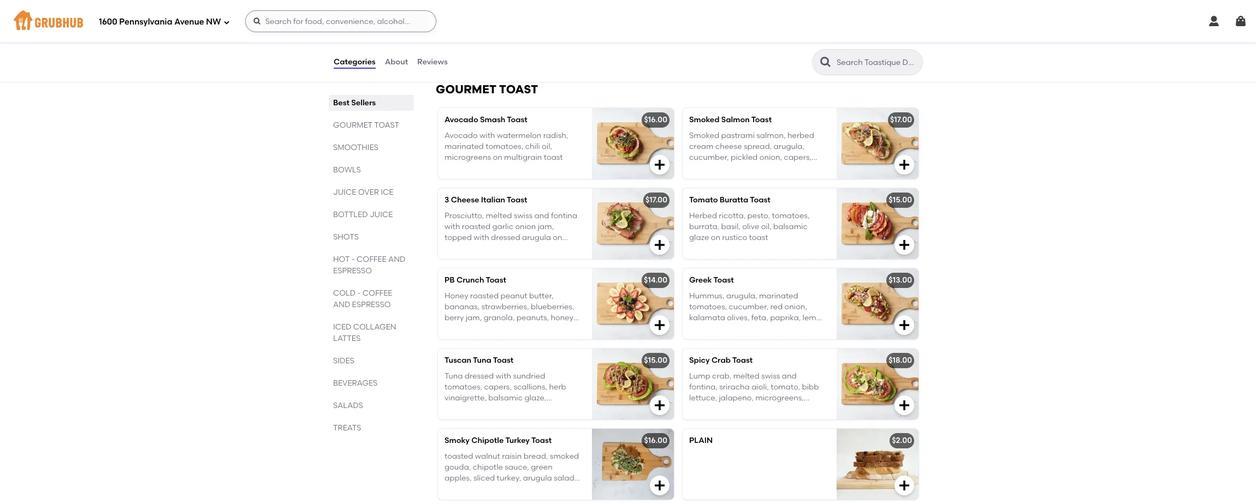 Task type: locate. For each thing, give the bounding box(es) containing it.
toast up smash
[[499, 83, 538, 96]]

juice inside bottled juice tab
[[370, 210, 393, 220]]

0 horizontal spatial walnut
[[475, 452, 500, 462]]

1600 pennsylvania avenue nw
[[99, 17, 221, 27]]

1 horizontal spatial topped
[[508, 486, 535, 495]]

1 horizontal spatial oil,
[[762, 222, 772, 232]]

1 microgreens from the top
[[445, 153, 491, 162]]

walnut up chipotle
[[475, 452, 500, 462]]

2 vertical spatial lemon
[[690, 405, 713, 414]]

-
[[352, 255, 355, 264], [358, 289, 361, 298]]

0 horizontal spatial $15.00
[[644, 356, 668, 366]]

toast inside 'smoked pastrami salmon, herbed cream cheese spread, arugula, cucumber, pickled onion, capers, toasty seasoning, microgreens, lemon wedge on sourdough toast'
[[795, 175, 814, 185]]

marinated up red
[[759, 292, 799, 301]]

smoked salmon toast
[[690, 115, 772, 125]]

microgreens,
[[756, 164, 805, 174], [756, 394, 804, 403]]

fontina
[[551, 211, 578, 221]]

arugula down onion
[[522, 233, 551, 243]]

best
[[333, 98, 350, 108]]

toast
[[499, 83, 538, 96], [374, 121, 399, 130]]

0 vertical spatial roasted
[[462, 222, 491, 232]]

lemon
[[690, 175, 713, 185], [803, 314, 826, 323], [690, 405, 713, 414]]

raisin down peanuts,
[[529, 325, 548, 334]]

wedge inside hummus, arugula, marinated tomatoes, cucumber, red onion, kalamata olives, feta, paprika, lemon wedge on rustico toast
[[690, 325, 715, 334]]

juice down bowls
[[333, 188, 356, 197]]

Search for food, convenience, alcohol... search field
[[245, 10, 436, 32]]

- inside 'hot - coffee and espresso'
[[352, 255, 355, 264]]

0 horizontal spatial tomatoes,
[[486, 142, 524, 151]]

bowls tab
[[333, 164, 410, 176]]

jam, right onion
[[538, 222, 554, 232]]

smoked
[[690, 115, 720, 125], [690, 131, 720, 140]]

onion, down spread,
[[760, 153, 783, 162]]

1 horizontal spatial toast
[[499, 83, 538, 96]]

spicy crab toast
[[690, 356, 753, 366]]

arugula, up olives, at bottom
[[727, 292, 758, 301]]

coffee down hot - coffee and espresso tab
[[363, 289, 393, 298]]

1 horizontal spatial swiss
[[762, 372, 781, 381]]

crunch
[[457, 276, 484, 285]]

toast
[[544, 153, 563, 162], [795, 175, 814, 185], [749, 233, 769, 243], [513, 245, 532, 254], [550, 325, 569, 334], [755, 325, 774, 334], [774, 405, 793, 414]]

0 horizontal spatial onion,
[[760, 153, 783, 162]]

$15.00 for tuscan tuna toast
[[644, 356, 668, 366]]

1 vertical spatial arugula
[[523, 474, 552, 484]]

1 vertical spatial avocado
[[445, 131, 478, 140]]

0 vertical spatial lemon
[[690, 175, 713, 185]]

olive
[[743, 222, 760, 232]]

Search Toastique Dupont Circle search field
[[836, 57, 920, 68]]

glaze
[[690, 233, 709, 243]]

avocado left smash
[[445, 115, 478, 125]]

on down the fontina
[[553, 233, 563, 243]]

pb crunch toast
[[445, 276, 506, 285]]

onion,
[[760, 153, 783, 162], [785, 303, 808, 312]]

1 vertical spatial arugula,
[[727, 292, 758, 301]]

smoothies tab
[[333, 142, 410, 154]]

svg image for tuscan tuna toast "image"
[[654, 400, 667, 413]]

lemon right paprika,
[[803, 314, 826, 323]]

0 vertical spatial and
[[535, 211, 549, 221]]

toast down best sellers tab
[[374, 121, 399, 130]]

marinated down avocado smash toast
[[445, 142, 484, 151]]

on down kalamata
[[717, 325, 726, 334]]

onion
[[516, 222, 536, 232]]

0 horizontal spatial and
[[333, 301, 350, 310]]

toast inside herbed ricotta, pesto, tomatoes, burrata, basil, olive oil, balsamic glaze on rustico toast
[[749, 233, 769, 243]]

tomatoes, for $14.00
[[690, 303, 727, 312]]

$16.00 for smoked salmon toast
[[644, 115, 668, 125]]

shots tab
[[333, 232, 410, 243]]

tomato buratta toast
[[690, 196, 771, 205]]

and up onion
[[535, 211, 549, 221]]

ice
[[381, 188, 394, 197]]

0 vertical spatial wedge
[[715, 175, 740, 185]]

toast down radish,
[[544, 153, 563, 162]]

1 horizontal spatial and
[[782, 372, 797, 381]]

oil, down pesto,
[[762, 222, 772, 232]]

oil, inside avocado with watermelon radish, marinated tomatoes, chili oil, microgreens on multigrain toast
[[542, 142, 553, 151]]

0 horizontal spatial oil,
[[542, 142, 553, 151]]

tomatoes, up kalamata
[[690, 303, 727, 312]]

2 horizontal spatial tomatoes,
[[772, 211, 810, 221]]

0 vertical spatial $16.00
[[644, 115, 668, 125]]

tomatoes, down watermelon
[[486, 142, 524, 151]]

microgreens, down tomato, at the bottom of the page
[[756, 394, 804, 403]]

toast down feta,
[[755, 325, 774, 334]]

jam,
[[538, 222, 554, 232], [466, 314, 482, 323]]

marinated inside hummus, arugula, marinated tomatoes, cucumber, red onion, kalamata olives, feta, paprika, lemon wedge on rustico toast
[[759, 292, 799, 301]]

1 vertical spatial $16.00
[[644, 437, 668, 446]]

tomatoes, inside hummus, arugula, marinated tomatoes, cucumber, red onion, kalamata olives, feta, paprika, lemon wedge on rustico toast
[[690, 303, 727, 312]]

2 $16.00 from the top
[[644, 437, 668, 446]]

on down jalapeno,
[[736, 405, 745, 414]]

pesto,
[[748, 211, 771, 221]]

prosciutto, melted swiss and fontina with roasted garlic onion jam, topped with dressed arugula on jalapeno cheddar toast
[[445, 211, 578, 254]]

melted inside prosciutto, melted swiss and fontina with roasted garlic onion jam, topped with dressed arugula on jalapeno cheddar toast
[[486, 211, 512, 221]]

onion, up paprika,
[[785, 303, 808, 312]]

1 vertical spatial gourmet toast
[[333, 121, 399, 130]]

toasted down apples,
[[445, 486, 473, 495]]

- right cold
[[358, 289, 361, 298]]

1 vertical spatial microgreens,
[[756, 394, 804, 403]]

svg image
[[1208, 15, 1221, 28], [1235, 15, 1248, 28], [253, 17, 262, 26], [655, 41, 668, 54], [654, 159, 667, 172], [898, 159, 911, 172], [898, 239, 911, 252], [654, 319, 667, 332], [898, 319, 911, 332], [654, 400, 667, 413], [898, 400, 911, 413]]

0 vertical spatial jam,
[[538, 222, 554, 232]]

2 vertical spatial tomatoes,
[[690, 303, 727, 312]]

roasted
[[462, 222, 491, 232], [470, 292, 499, 301]]

walnut down granola, in the bottom of the page
[[502, 325, 527, 334]]

swiss inside "lump crab, melted swiss and fontina, sriracha aioli, tomato, bibb lettuce, jalapeno, microgreens, lemon twish on rustico toast"
[[762, 372, 781, 381]]

juice over ice tab
[[333, 187, 410, 198]]

0 horizontal spatial melted
[[486, 211, 512, 221]]

2 microgreens from the top
[[445, 497, 491, 505]]

1 vertical spatial marinated
[[759, 292, 799, 301]]

on down granola, in the bottom of the page
[[490, 325, 500, 334]]

microgreens
[[445, 153, 491, 162], [445, 497, 491, 505]]

with down avocado smash toast
[[480, 131, 495, 140]]

1 horizontal spatial jam,
[[538, 222, 554, 232]]

and down cold
[[333, 301, 350, 310]]

jalapeno,
[[719, 394, 754, 403]]

onion, inside hummus, arugula, marinated tomatoes, cucumber, red onion, kalamata olives, feta, paprika, lemon wedge on rustico toast
[[785, 303, 808, 312]]

espresso for cold
[[352, 301, 391, 310]]

coffee inside 'hot - coffee and espresso'
[[357, 255, 387, 264]]

$17.00
[[891, 115, 913, 125], [646, 196, 668, 205]]

1 horizontal spatial marinated
[[759, 292, 799, 301]]

1 vertical spatial rustico
[[728, 325, 753, 334]]

toast down honey
[[550, 325, 569, 334]]

1 vertical spatial smoked
[[690, 131, 720, 140]]

topped inside prosciutto, melted swiss and fontina with roasted garlic onion jam, topped with dressed arugula on jalapeno cheddar toast
[[445, 233, 472, 243]]

0 horizontal spatial -
[[352, 255, 355, 264]]

0 vertical spatial tomatoes,
[[486, 142, 524, 151]]

svg image for avocado smash toast image
[[654, 159, 667, 172]]

0 vertical spatial gourmet toast
[[436, 83, 538, 96]]

granola,
[[484, 314, 515, 323]]

microgreens, inside 'smoked pastrami salmon, herbed cream cheese spread, arugula, cucumber, pickled onion, capers, toasty seasoning, microgreens, lemon wedge on sourdough toast'
[[756, 164, 805, 174]]

hummus, arugula, marinated tomatoes, cucumber, red onion, kalamata olives, feta, paprika, lemon wedge on rustico toast
[[690, 292, 826, 334]]

oil, inside herbed ricotta, pesto, tomatoes, burrata, basil, olive oil, balsamic glaze on rustico toast
[[762, 222, 772, 232]]

tomatoes, for $17.00
[[772, 211, 810, 221]]

on
[[493, 153, 503, 162], [742, 175, 751, 185], [553, 233, 563, 243], [711, 233, 721, 243], [490, 325, 500, 334], [717, 325, 726, 334], [736, 405, 745, 414]]

0 vertical spatial marinated
[[445, 142, 484, 151]]

roasted down prosciutto,
[[462, 222, 491, 232]]

microgreens inside toasted walnut raisin bread, smoked gouda, chipotle sauce, green apples, sliced turkey, arugula salad, toasted walnuts, topped with microgreens
[[445, 497, 491, 505]]

roasted inside prosciutto, melted swiss and fontina with roasted garlic onion jam, topped with dressed arugula on jalapeno cheddar toast
[[462, 222, 491, 232]]

1 smoked from the top
[[690, 115, 720, 125]]

blueberries,
[[531, 303, 575, 312]]

rustico down aioli,
[[747, 405, 772, 414]]

lattes
[[333, 334, 361, 344]]

oil, for watermelon
[[542, 142, 553, 151]]

1 vertical spatial coffee
[[363, 289, 393, 298]]

0 horizontal spatial swiss
[[514, 211, 533, 221]]

1 horizontal spatial melted
[[734, 372, 760, 381]]

1 horizontal spatial -
[[358, 289, 361, 298]]

- right hot at the left of the page
[[352, 255, 355, 264]]

1 vertical spatial walnut
[[475, 452, 500, 462]]

0 horizontal spatial raisin
[[502, 452, 522, 462]]

0 vertical spatial topped
[[445, 233, 472, 243]]

1 horizontal spatial walnut
[[502, 325, 527, 334]]

1 vertical spatial toast
[[374, 121, 399, 130]]

juice down the 'ice'
[[370, 210, 393, 220]]

0 horizontal spatial gourmet toast
[[333, 121, 399, 130]]

microgreens inside avocado with watermelon radish, marinated tomatoes, chili oil, microgreens on multigrain toast
[[445, 153, 491, 162]]

and inside "lump crab, melted swiss and fontina, sriracha aioli, tomato, bibb lettuce, jalapeno, microgreens, lemon twish on rustico toast"
[[782, 372, 797, 381]]

avocado for avocado smash toast
[[445, 115, 478, 125]]

1 vertical spatial tomatoes,
[[772, 211, 810, 221]]

1 vertical spatial raisin
[[502, 452, 522, 462]]

gouda,
[[445, 463, 471, 473]]

lemon down toasty
[[690, 175, 713, 185]]

0 horizontal spatial marinated
[[445, 142, 484, 151]]

$15.00 for tomato buratta toast
[[889, 196, 913, 205]]

cucumber, down cream
[[690, 153, 729, 162]]

2 vertical spatial rustico
[[747, 405, 772, 414]]

juice inside juice over ice tab
[[333, 188, 356, 197]]

0 vertical spatial espresso
[[333, 267, 372, 276]]

jam, up 'mint'
[[466, 314, 482, 323]]

microgreens, up sourdough
[[756, 164, 805, 174]]

gourmet inside tab
[[333, 121, 373, 130]]

1 vertical spatial wedge
[[690, 325, 715, 334]]

on left multigrain
[[493, 153, 503, 162]]

1 avocado from the top
[[445, 115, 478, 125]]

espresso up 'collagen'
[[352, 301, 391, 310]]

0 vertical spatial coffee
[[357, 255, 387, 264]]

1 vertical spatial juice
[[370, 210, 393, 220]]

roasted down pb crunch toast
[[470, 292, 499, 301]]

cucumber, inside 'smoked pastrami salmon, herbed cream cheese spread, arugula, cucumber, pickled onion, capers, toasty seasoning, microgreens, lemon wedge on sourdough toast'
[[690, 153, 729, 162]]

toast right italian
[[507, 196, 528, 205]]

walnut
[[502, 325, 527, 334], [475, 452, 500, 462]]

1 vertical spatial toasted
[[445, 486, 473, 495]]

arugula down green
[[523, 474, 552, 484]]

cold - coffee and espresso
[[333, 289, 393, 310]]

toast up pesto,
[[750, 196, 771, 205]]

1 horizontal spatial onion,
[[785, 303, 808, 312]]

toast up peanut
[[486, 276, 506, 285]]

arugula, up capers,
[[774, 142, 805, 151]]

peanut
[[501, 292, 528, 301]]

- inside cold - coffee and espresso
[[358, 289, 361, 298]]

iced collagen lattes
[[333, 323, 397, 344]]

toast down tomato, at the bottom of the page
[[774, 405, 793, 414]]

salads tab
[[333, 401, 410, 412]]

swiss up aioli,
[[762, 372, 781, 381]]

and inside cold - coffee and espresso
[[333, 301, 350, 310]]

1 vertical spatial swiss
[[762, 372, 781, 381]]

toast right tuna
[[493, 356, 514, 366]]

1 microgreens, from the top
[[756, 164, 805, 174]]

0 vertical spatial microgreens
[[445, 153, 491, 162]]

espresso inside cold - coffee and espresso
[[352, 301, 391, 310]]

salad,
[[554, 474, 577, 484]]

1 vertical spatial and
[[333, 301, 350, 310]]

toast down olive
[[749, 233, 769, 243]]

toast for tomato buratta toast
[[750, 196, 771, 205]]

2 toasted from the top
[[445, 486, 473, 495]]

tomatoes,
[[486, 142, 524, 151], [772, 211, 810, 221], [690, 303, 727, 312]]

gourmet toast up avocado smash toast
[[436, 83, 538, 96]]

0 horizontal spatial topped
[[445, 233, 472, 243]]

gourmet toast
[[436, 83, 538, 96], [333, 121, 399, 130]]

juice
[[333, 188, 356, 197], [370, 210, 393, 220]]

0 vertical spatial arugula
[[522, 233, 551, 243]]

0 vertical spatial -
[[352, 255, 355, 264]]

toast right 'crab'
[[733, 356, 753, 366]]

1 horizontal spatial arugula,
[[774, 142, 805, 151]]

multigrain
[[504, 153, 542, 162]]

0 vertical spatial walnut
[[502, 325, 527, 334]]

coffee for hot
[[357, 255, 387, 264]]

0 vertical spatial juice
[[333, 188, 356, 197]]

svg image for large iced brew smoothie image
[[655, 41, 668, 54]]

1 horizontal spatial $15.00
[[889, 196, 913, 205]]

gourmet down best sellers
[[333, 121, 373, 130]]

and up tomato, at the bottom of the page
[[782, 372, 797, 381]]

bananas,
[[445, 303, 480, 312]]

toasted up gouda,
[[445, 452, 473, 462]]

1 $16.00 from the top
[[644, 115, 668, 125]]

and
[[535, 211, 549, 221], [782, 372, 797, 381]]

toast inside prosciutto, melted swiss and fontina with roasted garlic onion jam, topped with dressed arugula on jalapeno cheddar toast
[[513, 245, 532, 254]]

greek toast image
[[837, 269, 919, 340]]

wedge down seasoning,
[[715, 175, 740, 185]]

toast up salmon,
[[752, 115, 772, 125]]

microgreens down avocado smash toast
[[445, 153, 491, 162]]

gourmet toast down sellers
[[333, 121, 399, 130]]

melted up garlic
[[486, 211, 512, 221]]

topped up jalapeno
[[445, 233, 472, 243]]

rustico down olives, at bottom
[[728, 325, 753, 334]]

0 vertical spatial $15.00
[[889, 196, 913, 205]]

tomatoes, inside herbed ricotta, pesto, tomatoes, burrata, basil, olive oil, balsamic glaze on rustico toast
[[772, 211, 810, 221]]

svg image
[[223, 19, 230, 25], [654, 239, 667, 252], [654, 480, 667, 493], [898, 480, 911, 493]]

hummus,
[[690, 292, 725, 301]]

microgreens down apples,
[[445, 497, 491, 505]]

0 vertical spatial toasted
[[445, 452, 473, 462]]

svg image inside main navigation navigation
[[223, 19, 230, 25]]

cucumber,
[[690, 153, 729, 162], [729, 303, 769, 312]]

0 vertical spatial oil,
[[542, 142, 553, 151]]

wedge inside 'smoked pastrami salmon, herbed cream cheese spread, arugula, cucumber, pickled onion, capers, toasty seasoning, microgreens, lemon wedge on sourdough toast'
[[715, 175, 740, 185]]

rustico inside herbed ricotta, pesto, tomatoes, burrata, basil, olive oil, balsamic glaze on rustico toast
[[723, 233, 748, 243]]

1 vertical spatial onion,
[[785, 303, 808, 312]]

avocado inside avocado with watermelon radish, marinated tomatoes, chili oil, microgreens on multigrain toast
[[445, 131, 478, 140]]

smoked salmon toast image
[[837, 108, 919, 179]]

and inside 'hot - coffee and espresso'
[[389, 255, 406, 264]]

2 smoked from the top
[[690, 131, 720, 140]]

1 vertical spatial and
[[782, 372, 797, 381]]

svg image for smoked salmon toast image
[[898, 159, 911, 172]]

0 horizontal spatial gourmet
[[333, 121, 373, 130]]

arugula inside prosciutto, melted swiss and fontina with roasted garlic onion jam, topped with dressed arugula on jalapeno cheddar toast
[[522, 233, 551, 243]]

avocado down avocado smash toast
[[445, 131, 478, 140]]

0 horizontal spatial and
[[535, 211, 549, 221]]

svg image for greek toast "image"
[[898, 319, 911, 332]]

svg image for the spicy crab toast "image"
[[898, 400, 911, 413]]

0 vertical spatial onion,
[[760, 153, 783, 162]]

1 horizontal spatial juice
[[370, 210, 393, 220]]

0 vertical spatial gourmet
[[436, 83, 497, 96]]

1 vertical spatial gourmet
[[333, 121, 373, 130]]

0 horizontal spatial juice
[[333, 188, 356, 197]]

tomatoes, up 'balsamic'
[[772, 211, 810, 221]]

arugula, inside hummus, arugula, marinated tomatoes, cucumber, red onion, kalamata olives, feta, paprika, lemon wedge on rustico toast
[[727, 292, 758, 301]]

1 vertical spatial melted
[[734, 372, 760, 381]]

wedge down kalamata
[[690, 325, 715, 334]]

1 vertical spatial oil,
[[762, 222, 772, 232]]

salmon,
[[757, 131, 786, 140]]

1 horizontal spatial tomatoes,
[[690, 303, 727, 312]]

melted up sriracha
[[734, 372, 760, 381]]

1 horizontal spatial gourmet
[[436, 83, 497, 96]]

1 vertical spatial lemon
[[803, 314, 826, 323]]

1 vertical spatial $17.00
[[646, 196, 668, 205]]

iced collagen lattes tab
[[333, 322, 410, 345]]

with inside avocado with watermelon radish, marinated tomatoes, chili oil, microgreens on multigrain toast
[[480, 131, 495, 140]]

lemon down lettuce, on the right of the page
[[690, 405, 713, 414]]

and down shots tab
[[389, 255, 406, 264]]

toast down capers,
[[795, 175, 814, 185]]

smoky
[[445, 437, 470, 446]]

swiss up onion
[[514, 211, 533, 221]]

smoked inside 'smoked pastrami salmon, herbed cream cheese spread, arugula, cucumber, pickled onion, capers, toasty seasoning, microgreens, lemon wedge on sourdough toast'
[[690, 131, 720, 140]]

coffee down shots tab
[[357, 255, 387, 264]]

1 horizontal spatial and
[[389, 255, 406, 264]]

on down "burrata,"
[[711, 233, 721, 243]]

toast for spicy crab toast
[[733, 356, 753, 366]]

toast inside tab
[[374, 121, 399, 130]]

0 vertical spatial cucumber,
[[690, 153, 729, 162]]

italian
[[481, 196, 505, 205]]

over
[[358, 188, 379, 197]]

oil, down radish,
[[542, 142, 553, 151]]

1 vertical spatial $15.00
[[644, 356, 668, 366]]

1 vertical spatial roasted
[[470, 292, 499, 301]]

0 vertical spatial swiss
[[514, 211, 533, 221]]

avocado smash toast image
[[592, 108, 674, 179]]

gourmet up avocado smash toast
[[436, 83, 497, 96]]

smoky chipotle turkey toast
[[445, 437, 552, 446]]

raisin up sauce,
[[502, 452, 522, 462]]

toasted walnut raisin bread, smoked gouda, chipotle sauce, green apples, sliced turkey, arugula salad, toasted walnuts, topped with microgreens
[[445, 452, 579, 505]]

espresso for hot
[[333, 267, 372, 276]]

best sellers tab
[[333, 97, 410, 109]]

cucumber, up olives, at bottom
[[729, 303, 769, 312]]

about button
[[385, 43, 409, 82]]

svg image for tomato buratta toast image
[[898, 239, 911, 252]]

topped down turkey,
[[508, 486, 535, 495]]

1 horizontal spatial raisin
[[529, 325, 548, 334]]

arugula inside toasted walnut raisin bread, smoked gouda, chipotle sauce, green apples, sliced turkey, arugula salad, toasted walnuts, topped with microgreens
[[523, 474, 552, 484]]

balsamic
[[774, 222, 808, 232]]

espresso down hot at the left of the page
[[333, 267, 372, 276]]

coffee inside cold - coffee and espresso
[[363, 289, 393, 298]]

rustico down basil, on the top of page
[[723, 233, 748, 243]]

basil,
[[722, 222, 741, 232]]

hot - coffee and espresso
[[333, 255, 406, 276]]

0 vertical spatial rustico
[[723, 233, 748, 243]]

espresso inside 'hot - coffee and espresso'
[[333, 267, 372, 276]]

1600
[[99, 17, 117, 27]]

toast up watermelon
[[507, 115, 528, 125]]

with down green
[[537, 486, 553, 495]]

svg image for plain
[[898, 480, 911, 493]]

on down seasoning,
[[742, 175, 751, 185]]

toast for pb crunch toast
[[486, 276, 506, 285]]

0 vertical spatial smoked
[[690, 115, 720, 125]]

2 microgreens, from the top
[[756, 394, 804, 403]]

toasted
[[445, 452, 473, 462], [445, 486, 473, 495]]

0 vertical spatial microgreens,
[[756, 164, 805, 174]]

0 vertical spatial and
[[389, 255, 406, 264]]

1 vertical spatial espresso
[[352, 301, 391, 310]]

0 vertical spatial avocado
[[445, 115, 478, 125]]

treats
[[333, 424, 361, 433]]

0 vertical spatial raisin
[[529, 325, 548, 334]]

avocado
[[445, 115, 478, 125], [445, 131, 478, 140]]

toast down dressed
[[513, 245, 532, 254]]

2 avocado from the top
[[445, 131, 478, 140]]

svg image for 3 cheese italian toast
[[654, 239, 667, 252]]

$15.00
[[889, 196, 913, 205], [644, 356, 668, 366]]

1 vertical spatial topped
[[508, 486, 535, 495]]



Task type: vqa. For each thing, say whether or not it's contained in the screenshot.
RUSTICO inside the lump crab, melted swiss and fontina, sriracha aioli, tomato, bibb lettuce, jalapeno, microgreens, lemon twish on rustico toast
yes



Task type: describe. For each thing, give the bounding box(es) containing it.
toasty
[[690, 164, 713, 174]]

gourmet toast tab
[[333, 120, 410, 131]]

salads
[[333, 402, 363, 411]]

svg image for the pb crunch toast image
[[654, 319, 667, 332]]

$17.00 for smoked pastrami salmon, herbed cream cheese spread, arugula, cucumber, pickled onion, capers, toasty seasoning, microgreens, lemon wedge on sourdough toast
[[891, 115, 913, 125]]

pb crunch toast image
[[592, 269, 674, 340]]

smoked for smoked salmon toast
[[690, 115, 720, 125]]

1 horizontal spatial gourmet toast
[[436, 83, 538, 96]]

on inside 'smoked pastrami salmon, herbed cream cheese spread, arugula, cucumber, pickled onion, capers, toasty seasoning, microgreens, lemon wedge on sourdough toast'
[[742, 175, 751, 185]]

cheddar
[[479, 245, 511, 254]]

search icon image
[[820, 56, 833, 69]]

toast inside "lump crab, melted swiss and fontina, sriracha aioli, tomato, bibb lettuce, jalapeno, microgreens, lemon twish on rustico toast"
[[774, 405, 793, 414]]

burrata,
[[690, 222, 720, 232]]

avocado for avocado with watermelon radish, marinated tomatoes, chili oil, microgreens on multigrain toast
[[445, 131, 478, 140]]

main navigation navigation
[[0, 0, 1257, 43]]

smoked
[[550, 452, 579, 462]]

prosciutto,
[[445, 211, 484, 221]]

herbed
[[788, 131, 815, 140]]

$14.00
[[644, 276, 668, 285]]

tuscan tuna toast image
[[592, 349, 674, 420]]

sliced
[[474, 474, 495, 484]]

on inside avocado with watermelon radish, marinated tomatoes, chili oil, microgreens on multigrain toast
[[493, 153, 503, 162]]

apples,
[[445, 474, 472, 484]]

lemon inside hummus, arugula, marinated tomatoes, cucumber, red onion, kalamata olives, feta, paprika, lemon wedge on rustico toast
[[803, 314, 826, 323]]

chili
[[525, 142, 540, 151]]

capers,
[[784, 153, 812, 162]]

herbed ricotta, pesto, tomatoes, burrata, basil, olive oil, balsamic glaze on rustico toast
[[690, 211, 810, 243]]

salmon
[[722, 115, 750, 125]]

crab
[[712, 356, 731, 366]]

tomato,
[[771, 383, 801, 392]]

smoky chipotle turkey toast image
[[592, 430, 674, 501]]

avocado smash toast
[[445, 115, 528, 125]]

$13.00
[[889, 276, 913, 285]]

$2.00
[[892, 437, 913, 446]]

tomato
[[690, 196, 718, 205]]

and for cold - coffee and espresso
[[333, 301, 350, 310]]

ricotta,
[[719, 211, 746, 221]]

tomatoes, inside avocado with watermelon radish, marinated tomatoes, chili oil, microgreens on multigrain toast
[[486, 142, 524, 151]]

avocado with watermelon radish, marinated tomatoes, chili oil, microgreens on multigrain toast
[[445, 131, 569, 162]]

kalamata
[[690, 314, 726, 323]]

walnut inside honey roasted peanut butter, bananas, strawberries, blueberries, berry jam, granola, peanuts, honey drizzle, mint on walnut raisin toast
[[502, 325, 527, 334]]

iced
[[333, 323, 352, 332]]

smoked for smoked pastrami salmon, herbed cream cheese spread, arugula, cucumber, pickled onion, capers, toasty seasoning, microgreens, lemon wedge on sourdough toast
[[690, 131, 720, 140]]

cucumber, inside hummus, arugula, marinated tomatoes, cucumber, red onion, kalamata olives, feta, paprika, lemon wedge on rustico toast
[[729, 303, 769, 312]]

cold - coffee and espresso tab
[[333, 288, 410, 311]]

cheese
[[716, 142, 742, 151]]

smoothies
[[333, 143, 379, 152]]

and inside prosciutto, melted swiss and fontina with roasted garlic onion jam, topped with dressed arugula on jalapeno cheddar toast
[[535, 211, 549, 221]]

aioli,
[[752, 383, 769, 392]]

spicy
[[690, 356, 710, 366]]

treats tab
[[333, 423, 410, 434]]

smash
[[480, 115, 506, 125]]

lettuce,
[[690, 394, 718, 403]]

dressed
[[491, 233, 521, 243]]

bottled juice
[[333, 210, 393, 220]]

$16.00 for plain
[[644, 437, 668, 446]]

juice over ice
[[333, 188, 394, 197]]

jam, inside honey roasted peanut butter, bananas, strawberries, blueberries, berry jam, granola, peanuts, honey drizzle, mint on walnut raisin toast
[[466, 314, 482, 323]]

rustico inside hummus, arugula, marinated tomatoes, cucumber, red onion, kalamata olives, feta, paprika, lemon wedge on rustico toast
[[728, 325, 753, 334]]

topped inside toasted walnut raisin bread, smoked gouda, chipotle sauce, green apples, sliced turkey, arugula salad, toasted walnuts, topped with microgreens
[[508, 486, 535, 495]]

melted inside "lump crab, melted swiss and fontina, sriracha aioli, tomato, bibb lettuce, jalapeno, microgreens, lemon twish on rustico toast"
[[734, 372, 760, 381]]

jalapeno
[[445, 245, 478, 254]]

on inside "lump crab, melted swiss and fontina, sriracha aioli, tomato, bibb lettuce, jalapeno, microgreens, lemon twish on rustico toast"
[[736, 405, 745, 414]]

3 cheese italian toast
[[445, 196, 528, 205]]

oil, for pesto,
[[762, 222, 772, 232]]

3 cheese italian toast image
[[592, 189, 674, 260]]

sides
[[333, 357, 355, 366]]

paprika,
[[771, 314, 801, 323]]

hot - coffee and espresso tab
[[333, 254, 410, 277]]

greek toast
[[690, 276, 734, 285]]

onion, inside 'smoked pastrami salmon, herbed cream cheese spread, arugula, cucumber, pickled onion, capers, toasty seasoning, microgreens, lemon wedge on sourdough toast'
[[760, 153, 783, 162]]

nw
[[206, 17, 221, 27]]

tomato buratta toast image
[[837, 189, 919, 260]]

roasted inside honey roasted peanut butter, bananas, strawberries, blueberries, berry jam, granola, peanuts, honey drizzle, mint on walnut raisin toast
[[470, 292, 499, 301]]

tuscan tuna toast
[[445, 356, 514, 366]]

cold
[[333, 289, 356, 298]]

rustico inside "lump crab, melted swiss and fontina, sriracha aioli, tomato, bibb lettuce, jalapeno, microgreens, lemon twish on rustico toast"
[[747, 405, 772, 414]]

bowls
[[333, 166, 361, 175]]

categories
[[334, 57, 376, 67]]

raisin inside toasted walnut raisin bread, smoked gouda, chipotle sauce, green apples, sliced turkey, arugula salad, toasted walnuts, topped with microgreens
[[502, 452, 522, 462]]

with down prosciutto,
[[445, 222, 460, 232]]

sauce,
[[505, 463, 529, 473]]

bibb
[[802, 383, 819, 392]]

on inside herbed ricotta, pesto, tomatoes, burrata, basil, olive oil, balsamic glaze on rustico toast
[[711, 233, 721, 243]]

walnut inside toasted walnut raisin bread, smoked gouda, chipotle sauce, green apples, sliced turkey, arugula salad, toasted walnuts, topped with microgreens
[[475, 452, 500, 462]]

chipotle
[[472, 437, 504, 446]]

microgreens, inside "lump crab, melted swiss and fontina, sriracha aioli, tomato, bibb lettuce, jalapeno, microgreens, lemon twish on rustico toast"
[[756, 394, 804, 403]]

- for hot
[[352, 255, 355, 264]]

best sellers
[[333, 98, 376, 108]]

bottled juice tab
[[333, 209, 410, 221]]

plain
[[690, 437, 713, 446]]

greek
[[690, 276, 712, 285]]

toast for avocado smash toast
[[507, 115, 528, 125]]

lemon inside "lump crab, melted swiss and fontina, sriracha aioli, tomato, bibb lettuce, jalapeno, microgreens, lemon twish on rustico toast"
[[690, 405, 713, 414]]

swiss inside prosciutto, melted swiss and fontina with roasted garlic onion jam, topped with dressed arugula on jalapeno cheddar toast
[[514, 211, 533, 221]]

svg image for smoky chipotle turkey toast
[[654, 480, 667, 493]]

pennsylvania
[[119, 17, 172, 27]]

cream
[[690, 142, 714, 151]]

arugula, inside 'smoked pastrami salmon, herbed cream cheese spread, arugula, cucumber, pickled onion, capers, toasty seasoning, microgreens, lemon wedge on sourdough toast'
[[774, 142, 805, 151]]

honey
[[551, 314, 574, 323]]

walnuts,
[[475, 486, 506, 495]]

1 toasted from the top
[[445, 452, 473, 462]]

honey
[[445, 292, 469, 301]]

hot
[[333, 255, 350, 264]]

toast inside hummus, arugula, marinated tomatoes, cucumber, red onion, kalamata olives, feta, paprika, lemon wedge on rustico toast
[[755, 325, 774, 334]]

drizzle,
[[445, 325, 470, 334]]

beverages
[[333, 379, 378, 389]]

toast for tuscan tuna toast
[[493, 356, 514, 366]]

sellers
[[352, 98, 376, 108]]

spicy crab toast image
[[837, 349, 919, 420]]

shots
[[333, 233, 359, 242]]

radish,
[[544, 131, 569, 140]]

tuna
[[473, 356, 492, 366]]

about
[[385, 57, 408, 67]]

lump crab, melted swiss and fontina, sriracha aioli, tomato, bibb lettuce, jalapeno, microgreens, lemon twish on rustico toast
[[690, 372, 819, 414]]

on inside prosciutto, melted swiss and fontina with roasted garlic onion jam, topped with dressed arugula on jalapeno cheddar toast
[[553, 233, 563, 243]]

$17.00 for prosciutto, melted swiss and fontina with roasted garlic onion jam, topped with dressed arugula on jalapeno cheddar toast
[[646, 196, 668, 205]]

sriracha
[[720, 383, 750, 392]]

mint
[[472, 325, 489, 334]]

toast up "hummus,"
[[714, 276, 734, 285]]

toast inside avocado with watermelon radish, marinated tomatoes, chili oil, microgreens on multigrain toast
[[544, 153, 563, 162]]

marinated inside avocado with watermelon radish, marinated tomatoes, chili oil, microgreens on multigrain toast
[[445, 142, 484, 151]]

sides tab
[[333, 356, 410, 367]]

coffee for cold
[[363, 289, 393, 298]]

0 vertical spatial toast
[[499, 83, 538, 96]]

- for cold
[[358, 289, 361, 298]]

toast inside honey roasted peanut butter, bananas, strawberries, blueberries, berry jam, granola, peanuts, honey drizzle, mint on walnut raisin toast
[[550, 325, 569, 334]]

pickled
[[731, 153, 758, 162]]

fontina,
[[690, 383, 718, 392]]

green
[[531, 463, 553, 473]]

with inside toasted walnut raisin bread, smoked gouda, chipotle sauce, green apples, sliced turkey, arugula salad, toasted walnuts, topped with microgreens
[[537, 486, 553, 495]]

large iced brew smoothie image
[[593, 0, 675, 61]]

reviews button
[[417, 43, 449, 82]]

with up the cheddar
[[474, 233, 489, 243]]

lemon inside 'smoked pastrami salmon, herbed cream cheese spread, arugula, cucumber, pickled onion, capers, toasty seasoning, microgreens, lemon wedge on sourdough toast'
[[690, 175, 713, 185]]

sourdough
[[753, 175, 793, 185]]

reviews
[[418, 57, 448, 67]]

crab,
[[713, 372, 732, 381]]

toast for smoked salmon toast
[[752, 115, 772, 125]]

plain image
[[837, 430, 919, 501]]

raisin inside honey roasted peanut butter, bananas, strawberries, blueberries, berry jam, granola, peanuts, honey drizzle, mint on walnut raisin toast
[[529, 325, 548, 334]]

lump
[[690, 372, 711, 381]]

on inside honey roasted peanut butter, bananas, strawberries, blueberries, berry jam, granola, peanuts, honey drizzle, mint on walnut raisin toast
[[490, 325, 500, 334]]

collagen
[[353, 323, 397, 332]]

feta,
[[752, 314, 769, 323]]

on inside hummus, arugula, marinated tomatoes, cucumber, red onion, kalamata olives, feta, paprika, lemon wedge on rustico toast
[[717, 325, 726, 334]]

pb
[[445, 276, 455, 285]]

berry
[[445, 314, 464, 323]]

$18.00
[[889, 356, 913, 366]]

beverages tab
[[333, 378, 410, 390]]

gourmet toast inside gourmet toast tab
[[333, 121, 399, 130]]

and for hot - coffee and espresso
[[389, 255, 406, 264]]

jam, inside prosciutto, melted swiss and fontina with roasted garlic onion jam, topped with dressed arugula on jalapeno cheddar toast
[[538, 222, 554, 232]]

bottled
[[333, 210, 368, 220]]

toast up bread,
[[532, 437, 552, 446]]



